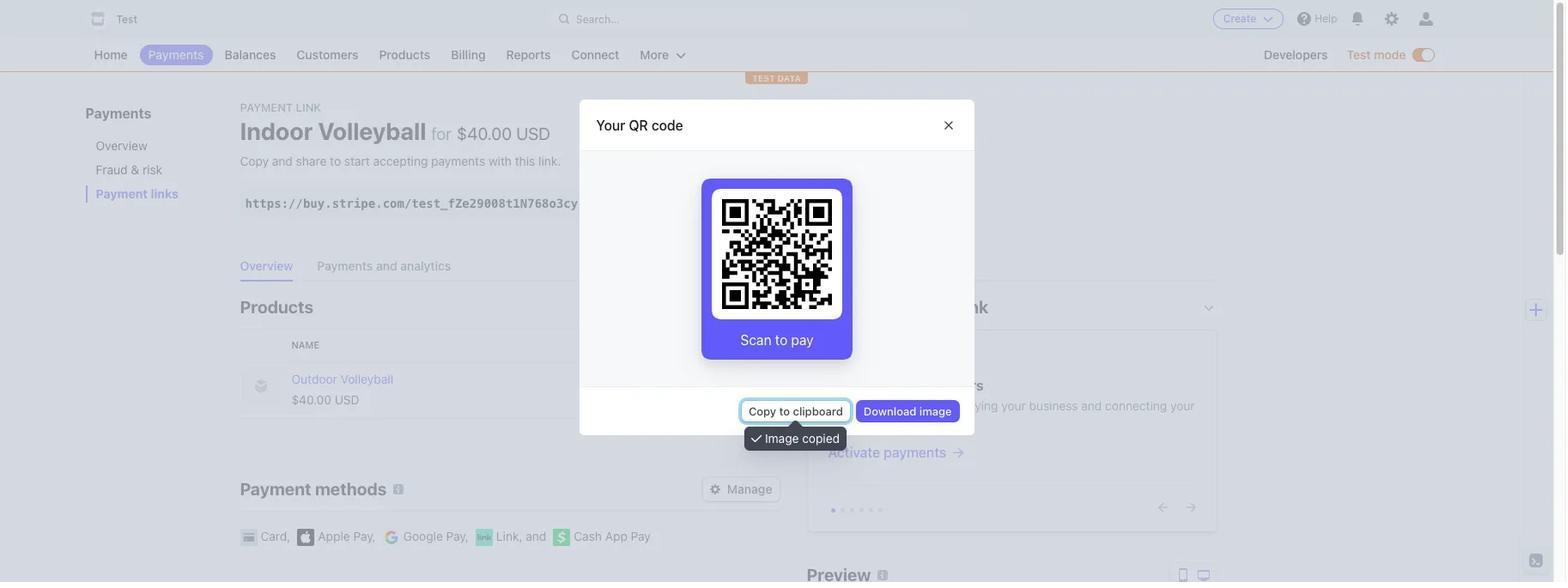 Task type: describe. For each thing, give the bounding box(es) containing it.
1 horizontal spatial for
[[845, 297, 868, 317]]

payments inside 'link'
[[148, 47, 204, 62]]

0 horizontal spatial to
[[330, 154, 341, 168]]

card ,
[[261, 529, 291, 544]]

0 vertical spatial code
[[652, 117, 683, 133]]

connect
[[572, 47, 620, 62]]

business
[[1029, 398, 1078, 413]]

clipboard
[[793, 404, 843, 418]]

1
[[598, 375, 604, 390]]

usd inside outdoor volleyball $40.00 usd
[[335, 392, 360, 407]]

more
[[640, 47, 669, 62]]

image
[[920, 404, 952, 418]]

your qr code
[[596, 117, 683, 133]]

manage link
[[703, 478, 779, 502]]

customers link
[[288, 45, 367, 65]]

apple pay ,
[[318, 529, 376, 544]]

adjustable
[[662, 339, 724, 350]]

customers
[[913, 378, 984, 393]]

2 , from the left
[[372, 529, 376, 544]]

cash app pay
[[574, 529, 651, 544]]

qr code
[[714, 196, 763, 210]]

balances
[[225, 47, 276, 62]]

payments link
[[140, 45, 213, 65]]

apple
[[318, 529, 350, 544]]

developers
[[1264, 47, 1328, 62]]

using
[[872, 297, 916, 317]]

payment links link
[[85, 186, 223, 203]]

adjustable quantity
[[662, 339, 776, 350]]

svg image
[[697, 198, 707, 209]]

risk
[[143, 162, 162, 177]]

quantity
[[726, 339, 776, 350]]

help button
[[1291, 5, 1344, 33]]

copy to clipboard button
[[742, 401, 850, 421]]

bank
[[828, 416, 855, 430]]

account.
[[859, 416, 907, 430]]

test for test
[[116, 13, 137, 26]]

link.
[[539, 154, 561, 168]]

payments inside button
[[317, 259, 373, 273]]

Search… search field
[[549, 8, 971, 30]]

test mode
[[1347, 47, 1406, 62]]

fraud & risk link
[[85, 161, 223, 179]]

activate payments link
[[828, 442, 1196, 463]]

start
[[344, 154, 370, 168]]

mode
[[1374, 47, 1406, 62]]

test button
[[85, 7, 155, 31]]

charge
[[828, 378, 877, 393]]

tips
[[807, 297, 841, 317]]

buy
[[800, 196, 822, 210]]

help
[[1315, 12, 1338, 25]]

your left link
[[920, 297, 956, 317]]

home
[[94, 47, 128, 62]]

payment for payment link indoor volleyball for $40.00 usd
[[240, 100, 293, 114]]

link , and
[[496, 529, 546, 544]]

accepting
[[373, 154, 428, 168]]

connect link
[[563, 45, 628, 65]]

test
[[752, 73, 775, 83]]

copy for copy and share to start accepting payments with this link.
[[240, 154, 269, 168]]

this
[[515, 154, 535, 168]]

name
[[292, 339, 320, 350]]

products link
[[371, 45, 439, 65]]

overview for overview button
[[240, 259, 293, 273]]

tips for using your link
[[807, 297, 989, 317]]

developers link
[[1256, 45, 1337, 65]]

qr inside button
[[714, 196, 731, 210]]

create
[[1224, 12, 1257, 25]]

payment links
[[96, 186, 178, 201]]

outdoor
[[292, 372, 337, 386]]

1 vertical spatial link
[[496, 529, 519, 544]]

2 vertical spatial payments
[[884, 445, 947, 460]]

pay for apple pay
[[353, 529, 372, 544]]

fraud & risk
[[96, 162, 162, 177]]

more button
[[632, 45, 695, 65]]

pay for google pay
[[446, 529, 465, 544]]

1 vertical spatial products
[[240, 297, 314, 317]]

create button
[[1213, 9, 1284, 29]]

your
[[596, 117, 625, 133]]

copied
[[802, 431, 840, 446]]

link inside "payment link indoor volleyball for $40.00 usd"
[[296, 100, 321, 114]]

volleyball inside "payment link indoor volleyball for $40.00 usd"
[[318, 117, 426, 145]]

billing
[[451, 47, 486, 62]]

overview button
[[240, 254, 303, 282]]

0 vertical spatial payments
[[431, 154, 485, 168]]

cash
[[574, 529, 602, 544]]

and left cash
[[526, 529, 546, 544]]

download image button
[[857, 401, 959, 421]]

with
[[489, 154, 512, 168]]

copy for copy to clipboard
[[749, 404, 776, 418]]



Task type: vqa. For each thing, say whether or not it's contained in the screenshot.


Task type: locate. For each thing, give the bounding box(es) containing it.
activate up bank
[[828, 398, 873, 413]]

payment up card ,
[[240, 479, 311, 499]]

payments and analytics button
[[317, 254, 461, 282]]

1 vertical spatial $40.00
[[292, 392, 331, 407]]

your
[[920, 297, 956, 317], [880, 378, 910, 393], [1002, 398, 1026, 413], [1171, 398, 1195, 413]]

svg image inside the buy button button
[[783, 198, 793, 209]]

for up the copy and share to start accepting payments with this link.
[[431, 124, 452, 143]]

$40.00 inside "payment link indoor volleyball for $40.00 usd"
[[457, 124, 512, 143]]

fraud
[[96, 162, 128, 177]]

4 , from the left
[[519, 529, 523, 544]]

0 horizontal spatial for
[[431, 124, 452, 143]]

0 vertical spatial copy
[[240, 154, 269, 168]]

1 horizontal spatial overview
[[240, 259, 293, 273]]

, left apple
[[287, 529, 291, 544]]

1 vertical spatial volleyball
[[341, 372, 393, 386]]

and
[[272, 154, 293, 168], [376, 259, 397, 273], [1082, 398, 1102, 413], [526, 529, 546, 544]]

usd up this
[[516, 124, 551, 143]]

test
[[116, 13, 137, 26], [1347, 47, 1371, 62]]

, right apple
[[372, 529, 376, 544]]

2 vertical spatial svg image
[[710, 484, 720, 495]]

pay
[[353, 529, 372, 544], [446, 529, 465, 544], [631, 529, 651, 544]]

for inside "payment link indoor volleyball for $40.00 usd"
[[431, 124, 452, 143]]

$40.00 up with
[[457, 124, 512, 143]]

0 vertical spatial for
[[431, 124, 452, 143]]

activate payments
[[828, 445, 947, 460]]

0 horizontal spatial link
[[296, 100, 321, 114]]

qr code button
[[690, 192, 769, 216]]

for
[[431, 124, 452, 143], [845, 297, 868, 317]]

, left cash
[[519, 529, 523, 544]]

code right your
[[652, 117, 683, 133]]

for right tips
[[845, 297, 868, 317]]

, right google
[[465, 529, 469, 544]]

overview inside button
[[240, 259, 293, 273]]

1 vertical spatial payments
[[877, 398, 931, 413]]

2 vertical spatial payments
[[317, 259, 373, 273]]

0 horizontal spatial copy
[[240, 154, 269, 168]]

1 vertical spatial to
[[779, 404, 790, 418]]

tab list containing overview
[[240, 254, 1217, 282]]

1 vertical spatial overview
[[240, 259, 293, 273]]

$40.00 inside outdoor volleyball $40.00 usd
[[292, 392, 331, 407]]

1 vertical spatial payment
[[96, 186, 148, 201]]

payments inside 'charge your customers activate payments by verifying your business and connecting your bank account.'
[[877, 398, 931, 413]]

volleyball
[[318, 117, 426, 145], [341, 372, 393, 386]]

1 vertical spatial code
[[734, 196, 763, 210]]

1 vertical spatial usd
[[335, 392, 360, 407]]

0 vertical spatial activate
[[828, 398, 873, 413]]

activate
[[828, 398, 873, 413], [828, 445, 880, 460]]

1 vertical spatial svg image
[[783, 198, 793, 209]]

google pay ,
[[403, 529, 469, 544]]

payment for payment methods
[[240, 479, 311, 499]]

your right "verifying"
[[1002, 398, 1026, 413]]

to
[[330, 154, 341, 168], [779, 404, 790, 418]]

card
[[261, 529, 287, 544]]

payments up overview link
[[85, 106, 151, 121]]

image
[[765, 431, 799, 446]]

and left share
[[272, 154, 293, 168]]

3 pay from the left
[[631, 529, 651, 544]]

payment link indoor volleyball for $40.00 usd
[[240, 100, 551, 145]]

by
[[934, 398, 947, 413]]

test for test mode
[[1347, 47, 1371, 62]]

to up image
[[779, 404, 790, 418]]

overview for overview link
[[96, 138, 147, 153]]

balances link
[[216, 45, 285, 65]]

products left 'billing' on the top left of the page
[[379, 47, 430, 62]]

svg image inside manage link
[[710, 484, 720, 495]]

1 horizontal spatial svg image
[[783, 198, 793, 209]]

3 , from the left
[[465, 529, 469, 544]]

share
[[296, 154, 327, 168]]

0 vertical spatial overview
[[96, 138, 147, 153]]

overview link
[[85, 137, 223, 155]]

to inside button
[[779, 404, 790, 418]]

1 horizontal spatial link
[[496, 529, 519, 544]]

outdoor volleyball $40.00 usd
[[292, 372, 393, 407]]

$40.00
[[457, 124, 512, 143], [292, 392, 331, 407]]

links
[[151, 186, 178, 201]]

manage
[[727, 482, 773, 496]]

1 , from the left
[[287, 529, 291, 544]]

customers
[[297, 47, 359, 62]]

payment for payment links
[[96, 186, 148, 201]]

pay right app
[[631, 529, 651, 544]]

download image
[[864, 404, 952, 418]]

payments right home
[[148, 47, 204, 62]]

2 horizontal spatial pay
[[631, 529, 651, 544]]

0 horizontal spatial test
[[116, 13, 137, 26]]

code right svg image
[[734, 196, 763, 210]]

1 horizontal spatial products
[[379, 47, 430, 62]]

https://buy.stripe.com/test_fze29008t1n768o3cy button
[[245, 195, 578, 212]]

2 activate from the top
[[828, 445, 880, 460]]

products down overview button
[[240, 297, 314, 317]]

payments
[[431, 154, 485, 168], [877, 398, 931, 413], [884, 445, 947, 460]]

1 vertical spatial test
[[1347, 47, 1371, 62]]

reports link
[[498, 45, 560, 65]]

0 vertical spatial volleyball
[[318, 117, 426, 145]]

and right "business"
[[1082, 398, 1102, 413]]

button
[[825, 196, 863, 210]]

0 vertical spatial link
[[296, 100, 321, 114]]

payments up account.
[[877, 398, 931, 413]]

0 vertical spatial payment
[[240, 100, 293, 114]]

&
[[131, 162, 139, 177]]

0 vertical spatial to
[[330, 154, 341, 168]]

0 vertical spatial payments
[[148, 47, 204, 62]]

copy and share to start accepting payments with this link.
[[240, 154, 561, 168]]

0 vertical spatial $40.00
[[457, 124, 512, 143]]

svg image for buy button
[[783, 198, 793, 209]]

1 vertical spatial qr
[[714, 196, 731, 210]]

1 vertical spatial copy
[[749, 404, 776, 418]]

0 vertical spatial test
[[116, 13, 137, 26]]

tab list
[[240, 254, 1217, 282]]

test up home
[[116, 13, 137, 26]]

volleyball up start
[[318, 117, 426, 145]]

usd inside "payment link indoor volleyball for $40.00 usd"
[[516, 124, 551, 143]]

home link
[[85, 45, 136, 65]]

0 horizontal spatial $40.00
[[292, 392, 331, 407]]

activate inside 'charge your customers activate payments by verifying your business and connecting your bank account.'
[[828, 398, 873, 413]]

svg image for manage
[[710, 484, 720, 495]]

copy
[[240, 154, 269, 168], [749, 404, 776, 418]]

google
[[403, 529, 443, 544]]

code
[[652, 117, 683, 133], [734, 196, 763, 210]]

link
[[296, 100, 321, 114], [496, 529, 519, 544]]

1 vertical spatial for
[[845, 297, 868, 317]]

1 horizontal spatial to
[[779, 404, 790, 418]]

your up the download
[[880, 378, 910, 393]]

1 horizontal spatial test
[[1347, 47, 1371, 62]]

0 horizontal spatial usd
[[335, 392, 360, 407]]

charge your customers activate payments by verifying your business and connecting your bank account.
[[828, 378, 1195, 430]]

svg image
[[943, 120, 954, 130], [783, 198, 793, 209], [710, 484, 720, 495]]

0 vertical spatial qr
[[629, 117, 648, 133]]

1 horizontal spatial usd
[[516, 124, 551, 143]]

2 vertical spatial payment
[[240, 479, 311, 499]]

link up the indoor
[[296, 100, 321, 114]]

code inside button
[[734, 196, 763, 210]]

payment
[[240, 100, 293, 114], [96, 186, 148, 201], [240, 479, 311, 499]]

pay right apple
[[353, 529, 372, 544]]

pay right google
[[446, 529, 465, 544]]

payment inside "payment link indoor volleyball for $40.00 usd"
[[240, 100, 293, 114]]

0 horizontal spatial overview
[[96, 138, 147, 153]]

volleyball inside outdoor volleyball $40.00 usd
[[341, 372, 393, 386]]

no
[[662, 375, 678, 390]]

https://buy.stripe.com/test_fze29008t1n768o3cy
[[245, 197, 578, 210]]

payments down download image button
[[884, 445, 947, 460]]

0 horizontal spatial products
[[240, 297, 314, 317]]

analytics
[[400, 259, 451, 273]]

qr right svg image
[[714, 196, 731, 210]]

1 pay from the left
[[353, 529, 372, 544]]

methods
[[315, 479, 387, 499]]

copy up image
[[749, 404, 776, 418]]

0 vertical spatial svg image
[[943, 120, 954, 130]]

buy button
[[800, 196, 863, 210]]

1 horizontal spatial qr
[[714, 196, 731, 210]]

and left analytics
[[376, 259, 397, 273]]

1 horizontal spatial $40.00
[[457, 124, 512, 143]]

payment methods
[[240, 479, 387, 499]]

copy inside button
[[749, 404, 776, 418]]

qr
[[629, 117, 648, 133], [714, 196, 731, 210]]

2 horizontal spatial svg image
[[943, 120, 954, 130]]

link right google pay ,
[[496, 529, 519, 544]]

payments right overview button
[[317, 259, 373, 273]]

0 vertical spatial products
[[379, 47, 430, 62]]

link
[[960, 297, 989, 317]]

usd down "outdoor"
[[335, 392, 360, 407]]

payment down "fraud & risk" in the top left of the page
[[96, 186, 148, 201]]

0 horizontal spatial qr
[[629, 117, 648, 133]]

0 horizontal spatial code
[[652, 117, 683, 133]]

app
[[605, 529, 628, 544]]

usd
[[516, 124, 551, 143], [335, 392, 360, 407]]

1 vertical spatial payments
[[85, 106, 151, 121]]

connecting
[[1105, 398, 1167, 413]]

payments left with
[[431, 154, 485, 168]]

1 horizontal spatial pay
[[446, 529, 465, 544]]

to left start
[[330, 154, 341, 168]]

image copied
[[765, 431, 840, 446]]

2 pay from the left
[[446, 529, 465, 544]]

indoor
[[240, 117, 313, 145]]

data
[[778, 73, 801, 83]]

test inside button
[[116, 13, 137, 26]]

and inside 'charge your customers activate payments by verifying your business and connecting your bank account.'
[[1082, 398, 1102, 413]]

payment up the indoor
[[240, 100, 293, 114]]

0 horizontal spatial pay
[[353, 529, 372, 544]]

0 vertical spatial usd
[[516, 124, 551, 143]]

test data
[[752, 73, 801, 83]]

activate down bank
[[828, 445, 880, 460]]

1 horizontal spatial code
[[734, 196, 763, 210]]

1 vertical spatial activate
[[828, 445, 880, 460]]

download
[[864, 404, 917, 418]]

your right connecting on the right of the page
[[1171, 398, 1195, 413]]

1 activate from the top
[[828, 398, 873, 413]]

billing link
[[443, 45, 494, 65]]

0 horizontal spatial svg image
[[710, 484, 720, 495]]

1 horizontal spatial copy
[[749, 404, 776, 418]]

copy down the indoor
[[240, 154, 269, 168]]

qr right your
[[629, 117, 648, 133]]

and inside button
[[376, 259, 397, 273]]

volleyball right "outdoor"
[[341, 372, 393, 386]]

test left mode
[[1347, 47, 1371, 62]]

search…
[[576, 12, 620, 25]]

$40.00 down "outdoor"
[[292, 392, 331, 407]]

overview
[[96, 138, 147, 153], [240, 259, 293, 273]]

verifying
[[951, 398, 998, 413]]

copy to clipboard
[[749, 404, 843, 418]]

buy button button
[[776, 192, 870, 216]]

payments and analytics
[[317, 259, 451, 273]]



